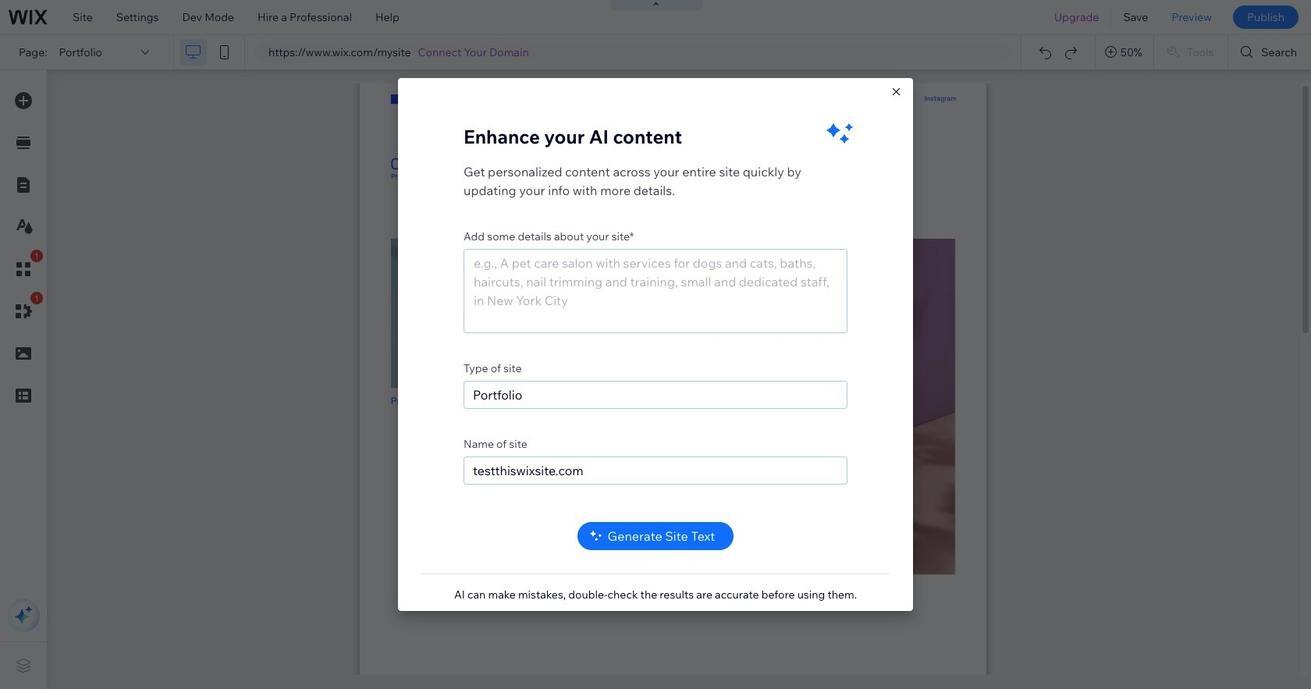 Task type: vqa. For each thing, say whether or not it's contained in the screenshot.
TOOLTIP IMAGE
yes



Task type: locate. For each thing, give the bounding box(es) containing it.
tooltip image
[[843, 223, 857, 237]]

Fluffy Tails text field
[[464, 457, 848, 485]]

e.g., A pet care salon with services for dogs and cats, baths, haircuts, nail trimming and training, small and dedicated staff, in New York City text field
[[464, 249, 848, 333]]

Pet Care Provider text field
[[464, 381, 848, 409]]



